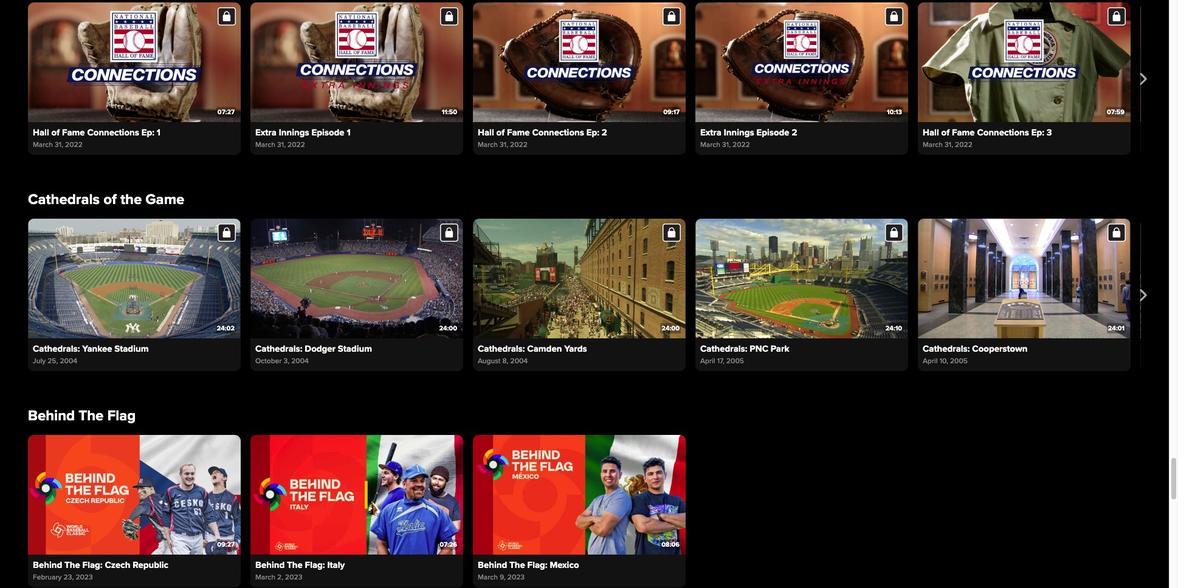 Task type: locate. For each thing, give the bounding box(es) containing it.
3 hall from the left
[[923, 127, 939, 138]]

2 cathedrals: from the left
[[255, 344, 303, 355]]

flag: inside the behind the flag: italy march 2, 2023
[[305, 560, 325, 571]]

0 horizontal spatial april
[[701, 357, 716, 366]]

2 horizontal spatial 2023
[[508, 574, 525, 583]]

march inside the hall of fame connections ep: 3 march 31, 2022
[[923, 141, 943, 150]]

cathedrals:
[[33, 344, 80, 355], [255, 344, 303, 355], [478, 344, 525, 355], [701, 344, 748, 355], [923, 344, 970, 355]]

1 horizontal spatial 1
[[347, 127, 351, 138]]

innings for extra innings episode 2
[[724, 127, 755, 138]]

connections inside hall of fame connections ep: 1 march 31, 2022
[[87, 127, 139, 138]]

2 inside hall of fame connections ep: 2 march 31, 2022
[[602, 127, 607, 138]]

1 horizontal spatial 2004
[[291, 357, 309, 366]]

8,
[[503, 357, 509, 366]]

31, inside the hall of fame connections ep: 3 march 31, 2022
[[945, 141, 954, 150]]

cathedrals: dodger stadium october 3, 2004
[[255, 344, 372, 366]]

0 horizontal spatial 2004
[[60, 357, 77, 366]]

1 horizontal spatial connections
[[532, 127, 584, 138]]

of inside hall of fame connections ep: 1 march 31, 2022
[[51, 127, 60, 138]]

the up the 23,
[[64, 560, 80, 571]]

0 horizontal spatial extra
[[255, 127, 277, 138]]

march inside extra innings episode 2 march 31, 2022
[[701, 141, 721, 150]]

2022 for hall of fame connections ep: 2
[[510, 141, 528, 150]]

0 horizontal spatial 1
[[157, 127, 161, 138]]

2
[[602, 127, 607, 138], [792, 127, 798, 138]]

10:13
[[887, 108, 903, 116]]

5 31, from the left
[[945, 141, 954, 150]]

cathedrals: inside cathedrals: camden yards august 8, 2004
[[478, 344, 525, 355]]

1 1 from the left
[[157, 127, 161, 138]]

behind down 25,
[[28, 408, 75, 425]]

1 horizontal spatial fame
[[507, 127, 530, 138]]

episode for 1
[[312, 127, 345, 138]]

2004 inside cathedrals: camden yards august 8, 2004
[[511, 357, 528, 366]]

1 extra from the left
[[255, 127, 277, 138]]

episode for 2
[[757, 127, 790, 138]]

2004 right 8,
[[511, 357, 528, 366]]

1 ep: from the left
[[141, 127, 154, 138]]

2 hall from the left
[[478, 127, 494, 138]]

2004 for camden
[[511, 357, 528, 366]]

april
[[701, 357, 716, 366], [923, 357, 938, 366]]

3 ep: from the left
[[1032, 127, 1045, 138]]

0 horizontal spatial stadium
[[115, 344, 149, 355]]

2005
[[727, 357, 744, 366], [951, 357, 968, 366]]

3 31, from the left
[[500, 141, 508, 150]]

2 2023 from the left
[[285, 574, 303, 583]]

cathedrals: cooperstown april 10, 2005
[[923, 344, 1028, 366]]

cathedrals: up 8,
[[478, 344, 525, 355]]

4 cathedrals: from the left
[[701, 344, 748, 355]]

hall of fame connections ep: 1 image
[[28, 3, 241, 122]]

2 2004 from the left
[[291, 357, 309, 366]]

cathedrals: up 3,
[[255, 344, 303, 355]]

3 2004 from the left
[[511, 357, 528, 366]]

31, inside hall of fame connections ep: 2 march 31, 2022
[[500, 141, 508, 150]]

innings
[[279, 127, 309, 138], [724, 127, 755, 138]]

cathedrals: for cathedrals: cooperstown
[[923, 344, 970, 355]]

ep: inside the hall of fame connections ep: 3 march 31, 2022
[[1032, 127, 1045, 138]]

2 horizontal spatial ep:
[[1032, 127, 1045, 138]]

2 ep: from the left
[[587, 127, 600, 138]]

behind the flag: mexico image
[[473, 435, 686, 555]]

extra inside extra innings episode 2 march 31, 2022
[[701, 127, 722, 138]]

stadium for cathedrals: dodger stadium
[[338, 344, 372, 355]]

3 connections from the left
[[978, 127, 1030, 138]]

stadium inside cathedrals: yankee stadium july 25, 2004
[[115, 344, 149, 355]]

24:01
[[1109, 325, 1125, 333]]

1 connections from the left
[[87, 127, 139, 138]]

connections inside hall of fame connections ep: 2 march 31, 2022
[[532, 127, 584, 138]]

2 stadium from the left
[[338, 344, 372, 355]]

cathedrals: for cathedrals: yankee stadium
[[33, 344, 80, 355]]

1
[[157, 127, 161, 138], [347, 127, 351, 138]]

0 horizontal spatial episode
[[312, 127, 345, 138]]

innings inside the extra innings episode 1 march 31, 2022
[[279, 127, 309, 138]]

1 inside the extra innings episode 1 march 31, 2022
[[347, 127, 351, 138]]

3 2022 from the left
[[510, 141, 528, 150]]

extra inside the extra innings episode 1 march 31, 2022
[[255, 127, 277, 138]]

2005 right 17,
[[727, 357, 744, 366]]

4 2022 from the left
[[733, 141, 750, 150]]

behind up "february"
[[33, 560, 62, 571]]

ep:
[[141, 127, 154, 138], [587, 127, 600, 138], [1032, 127, 1045, 138]]

2 connections from the left
[[532, 127, 584, 138]]

24:00
[[439, 325, 457, 333], [662, 325, 680, 333]]

hall
[[33, 127, 49, 138], [478, 127, 494, 138], [923, 127, 939, 138]]

cathedrals: up 25,
[[33, 344, 80, 355]]

0 horizontal spatial innings
[[279, 127, 309, 138]]

1 2 from the left
[[602, 127, 607, 138]]

2004 right 3,
[[291, 357, 309, 366]]

1 2023 from the left
[[76, 574, 93, 583]]

5 2022 from the left
[[956, 141, 973, 150]]

1 horizontal spatial hall
[[478, 127, 494, 138]]

cathedrals
[[28, 191, 100, 209]]

2023 inside behind the flag: czech republic february 23, 2023
[[76, 574, 93, 583]]

2 horizontal spatial hall
[[923, 127, 939, 138]]

1 horizontal spatial innings
[[724, 127, 755, 138]]

the inside behind the flag: czech republic february 23, 2023
[[64, 560, 80, 571]]

of
[[51, 127, 60, 138], [497, 127, 505, 138], [942, 127, 950, 138], [103, 191, 117, 209]]

2005 right 10,
[[951, 357, 968, 366]]

the for behind the flag: mexico march 9, 2023
[[510, 560, 525, 571]]

2 april from the left
[[923, 357, 938, 366]]

behind inside the behind the flag: italy march 2, 2023
[[255, 560, 285, 571]]

behind up 2, at the bottom of page
[[255, 560, 285, 571]]

march inside behind the flag: mexico march 9, 2023
[[478, 574, 498, 583]]

april left 17,
[[701, 357, 716, 366]]

extra for extra innings episode 1
[[255, 127, 277, 138]]

republic
[[133, 560, 168, 571]]

24:00 for stadium
[[439, 325, 457, 333]]

0 horizontal spatial hall
[[33, 127, 49, 138]]

2 flag: from the left
[[305, 560, 325, 571]]

2 fame from the left
[[507, 127, 530, 138]]

fame
[[62, 127, 85, 138], [507, 127, 530, 138], [952, 127, 975, 138]]

1 inside hall of fame connections ep: 1 march 31, 2022
[[157, 127, 161, 138]]

cathedrals: pnc park april 17, 2005
[[701, 344, 790, 366]]

1 innings from the left
[[279, 127, 309, 138]]

behind inside behind the flag: czech republic february 23, 2023
[[33, 560, 62, 571]]

cathedrals: up 17,
[[701, 344, 748, 355]]

4 31, from the left
[[723, 141, 731, 150]]

of for cathedrals of the game
[[103, 191, 117, 209]]

cathedrals: up 10,
[[923, 344, 970, 355]]

1 horizontal spatial flag:
[[305, 560, 325, 571]]

1 horizontal spatial episode
[[757, 127, 790, 138]]

2 horizontal spatial fame
[[952, 127, 975, 138]]

behind for behind the flag: czech republic february 23, 2023
[[33, 560, 62, 571]]

cathedrals: camden yards august 8, 2004
[[478, 344, 587, 366]]

1 2005 from the left
[[727, 357, 744, 366]]

fame inside hall of fame connections ep: 1 march 31, 2022
[[62, 127, 85, 138]]

ep: for 1
[[141, 127, 154, 138]]

stadium inside "cathedrals: dodger stadium october 3, 2004"
[[338, 344, 372, 355]]

behind
[[28, 408, 75, 425], [33, 560, 62, 571], [255, 560, 285, 571], [478, 560, 507, 571]]

31,
[[55, 141, 63, 150], [277, 141, 286, 150], [500, 141, 508, 150], [723, 141, 731, 150], [945, 141, 954, 150]]

2 31, from the left
[[277, 141, 286, 150]]

extra innings episode 3 image
[[1141, 3, 1179, 122]]

0 horizontal spatial flag:
[[82, 560, 103, 571]]

the inside behind the flag: mexico march 9, 2023
[[510, 560, 525, 571]]

0 horizontal spatial connections
[[87, 127, 139, 138]]

flag: inside behind the flag: mexico march 9, 2023
[[528, 560, 548, 571]]

the
[[120, 191, 142, 209]]

2 1 from the left
[[347, 127, 351, 138]]

0 horizontal spatial 2005
[[727, 357, 744, 366]]

1 cathedrals: from the left
[[33, 344, 80, 355]]

3 fame from the left
[[952, 127, 975, 138]]

2 episode from the left
[[757, 127, 790, 138]]

april inside cathedrals: pnc park april 17, 2005
[[701, 357, 716, 366]]

2 2005 from the left
[[951, 357, 968, 366]]

ep: inside hall of fame connections ep: 1 march 31, 2022
[[141, 127, 154, 138]]

2022 inside hall of fame connections ep: 2 march 31, 2022
[[510, 141, 528, 150]]

cathedrals: for cathedrals: pnc park
[[701, 344, 748, 355]]

of inside the hall of fame connections ep: 3 march 31, 2022
[[942, 127, 950, 138]]

hall inside hall of fame connections ep: 2 march 31, 2022
[[478, 127, 494, 138]]

2022
[[65, 141, 83, 150], [288, 141, 305, 150], [510, 141, 528, 150], [733, 141, 750, 150], [956, 141, 973, 150]]

hall of fame connections ep: 3 image
[[918, 3, 1131, 122]]

1 horizontal spatial 2
[[792, 127, 798, 138]]

0 horizontal spatial ep:
[[141, 127, 154, 138]]

the left mexico
[[510, 560, 525, 571]]

1 episode from the left
[[312, 127, 345, 138]]

of inside hall of fame connections ep: 2 march 31, 2022
[[497, 127, 505, 138]]

3 2023 from the left
[[508, 574, 525, 583]]

episode
[[312, 127, 345, 138], [757, 127, 790, 138]]

2023 for behind the flag: italy
[[285, 574, 303, 583]]

2 horizontal spatial flag:
[[528, 560, 548, 571]]

2023 inside behind the flag: mexico march 9, 2023
[[508, 574, 525, 583]]

stadium
[[115, 344, 149, 355], [338, 344, 372, 355]]

2004 inside "cathedrals: dodger stadium october 3, 2004"
[[291, 357, 309, 366]]

0 horizontal spatial 24:00
[[439, 325, 457, 333]]

mexico
[[550, 560, 579, 571]]

31, inside hall of fame connections ep: 1 march 31, 2022
[[55, 141, 63, 150]]

1 flag: from the left
[[82, 560, 103, 571]]

behind up 9,
[[478, 560, 507, 571]]

2005 inside "cathedrals: cooperstown april 10, 2005"
[[951, 357, 968, 366]]

march inside the behind the flag: italy march 2, 2023
[[255, 574, 275, 583]]

2 extra from the left
[[701, 127, 722, 138]]

2022 inside hall of fame connections ep: 1 march 31, 2022
[[65, 141, 83, 150]]

hall for hall of fame connections ep: 3
[[923, 127, 939, 138]]

2 horizontal spatial connections
[[978, 127, 1030, 138]]

1 24:00 from the left
[[439, 325, 457, 333]]

behind the flag
[[28, 408, 136, 425]]

3 flag: from the left
[[528, 560, 548, 571]]

2004 right 25,
[[60, 357, 77, 366]]

cathedrals: inside cathedrals: pnc park april 17, 2005
[[701, 344, 748, 355]]

april left 10,
[[923, 357, 938, 366]]

1 horizontal spatial stadium
[[338, 344, 372, 355]]

2023 inside the behind the flag: italy march 2, 2023
[[285, 574, 303, 583]]

31, inside the extra innings episode 1 march 31, 2022
[[277, 141, 286, 150]]

10,
[[940, 357, 949, 366]]

fame inside hall of fame connections ep: 2 march 31, 2022
[[507, 127, 530, 138]]

connections inside the hall of fame connections ep: 3 march 31, 2022
[[978, 127, 1030, 138]]

behind the flag: italy march 2, 2023
[[255, 560, 345, 583]]

2 2 from the left
[[792, 127, 798, 138]]

1 horizontal spatial extra
[[701, 127, 722, 138]]

2023 right 2, at the bottom of page
[[285, 574, 303, 583]]

extra innings episode 1 image
[[251, 3, 463, 122]]

3 cathedrals: from the left
[[478, 344, 525, 355]]

flag:
[[82, 560, 103, 571], [305, 560, 325, 571], [528, 560, 548, 571]]

episode inside the extra innings episode 1 march 31, 2022
[[312, 127, 345, 138]]

23,
[[64, 574, 74, 583]]

episode inside extra innings episode 2 march 31, 2022
[[757, 127, 790, 138]]

1 april from the left
[[701, 357, 716, 366]]

2023 right the 23,
[[76, 574, 93, 583]]

1 31, from the left
[[55, 141, 63, 150]]

0 horizontal spatial 2023
[[76, 574, 93, 583]]

2022 inside the hall of fame connections ep: 3 march 31, 2022
[[956, 141, 973, 150]]

hall for hall of fame connections ep: 2
[[478, 127, 494, 138]]

2004 inside cathedrals: yankee stadium july 25, 2004
[[60, 357, 77, 366]]

1 2022 from the left
[[65, 141, 83, 150]]

31, inside extra innings episode 2 march 31, 2022
[[723, 141, 731, 150]]

the left flag
[[79, 408, 104, 425]]

ep: inside hall of fame connections ep: 2 march 31, 2022
[[587, 127, 600, 138]]

cathedrals: inside "cathedrals: cooperstown april 10, 2005"
[[923, 344, 970, 355]]

flag: left mexico
[[528, 560, 548, 571]]

3
[[1047, 127, 1053, 138]]

innings inside extra innings episode 2 march 31, 2022
[[724, 127, 755, 138]]

fame for hall of fame connections ep: 3
[[952, 127, 975, 138]]

stadium right dodger
[[338, 344, 372, 355]]

extra innings episode 2 march 31, 2022
[[701, 127, 798, 150]]

2004 for dodger
[[291, 357, 309, 366]]

hall inside the hall of fame connections ep: 3 march 31, 2022
[[923, 127, 939, 138]]

1 horizontal spatial ep:
[[587, 127, 600, 138]]

dodger
[[305, 344, 336, 355]]

connections
[[87, 127, 139, 138], [532, 127, 584, 138], [978, 127, 1030, 138]]

extra
[[255, 127, 277, 138], [701, 127, 722, 138]]

flag: inside behind the flag: czech republic february 23, 2023
[[82, 560, 103, 571]]

february
[[33, 574, 62, 583]]

5 cathedrals: from the left
[[923, 344, 970, 355]]

behind the flag: italy image
[[251, 435, 463, 555]]

hall for hall of fame connections ep: 1
[[33, 127, 49, 138]]

1 stadium from the left
[[115, 344, 149, 355]]

2 horizontal spatial 2004
[[511, 357, 528, 366]]

1 horizontal spatial 24:00
[[662, 325, 680, 333]]

1 hall from the left
[[33, 127, 49, 138]]

cathedrals: inside "cathedrals: dodger stadium october 3, 2004"
[[255, 344, 303, 355]]

the inside the behind the flag: italy march 2, 2023
[[287, 560, 303, 571]]

hall inside hall of fame connections ep: 1 march 31, 2022
[[33, 127, 49, 138]]

1 2004 from the left
[[60, 357, 77, 366]]

31, for hall of fame connections ep: 3
[[945, 141, 954, 150]]

2022 for hall of fame connections ep: 3
[[956, 141, 973, 150]]

stadium right yankee at the left of the page
[[115, 344, 149, 355]]

flag: left czech
[[82, 560, 103, 571]]

08:06
[[662, 541, 680, 549]]

1 fame from the left
[[62, 127, 85, 138]]

the left italy
[[287, 560, 303, 571]]

fame inside the hall of fame connections ep: 3 march 31, 2022
[[952, 127, 975, 138]]

2 24:00 from the left
[[662, 325, 680, 333]]

cathedrals: inside cathedrals: yankee stadium july 25, 2004
[[33, 344, 80, 355]]

0 horizontal spatial 2
[[602, 127, 607, 138]]

2004
[[60, 357, 77, 366], [291, 357, 309, 366], [511, 357, 528, 366]]

1 horizontal spatial april
[[923, 357, 938, 366]]

extra innings episode 1 march 31, 2022
[[255, 127, 351, 150]]

march
[[33, 141, 53, 150], [255, 141, 275, 150], [478, 141, 498, 150], [701, 141, 721, 150], [923, 141, 943, 150], [255, 574, 275, 583], [478, 574, 498, 583]]

behind inside behind the flag: mexico march 9, 2023
[[478, 560, 507, 571]]

the
[[79, 408, 104, 425], [64, 560, 80, 571], [287, 560, 303, 571], [510, 560, 525, 571]]

2023 right 9,
[[508, 574, 525, 583]]

march inside hall of fame connections ep: 2 march 31, 2022
[[478, 141, 498, 150]]

2 innings from the left
[[724, 127, 755, 138]]

2023
[[76, 574, 93, 583], [285, 574, 303, 583], [508, 574, 525, 583]]

24:00 for yards
[[662, 325, 680, 333]]

1 horizontal spatial 2005
[[951, 357, 968, 366]]

1 horizontal spatial 2023
[[285, 574, 303, 583]]

flag: left italy
[[305, 560, 325, 571]]

october
[[255, 357, 282, 366]]

cathedrals: rogers centre image
[[1141, 219, 1179, 339]]

2 2022 from the left
[[288, 141, 305, 150]]

0 horizontal spatial fame
[[62, 127, 85, 138]]



Task type: vqa. For each thing, say whether or not it's contained in the screenshot.
the Non-Roster "BUTTON"
no



Task type: describe. For each thing, give the bounding box(es) containing it.
cathedrals: for cathedrals: camden yards
[[478, 344, 525, 355]]

of for hall of fame connections ep: 2 march 31, 2022
[[497, 127, 505, 138]]

2022 for hall of fame connections ep: 1
[[65, 141, 83, 150]]

2005 inside cathedrals: pnc park april 17, 2005
[[727, 357, 744, 366]]

ep: for 3
[[1032, 127, 1045, 138]]

connections for 2
[[532, 127, 584, 138]]

2022 inside extra innings episode 2 march 31, 2022
[[733, 141, 750, 150]]

connections for 1
[[87, 127, 139, 138]]

behind for behind the flag: italy march 2, 2023
[[255, 560, 285, 571]]

9,
[[500, 574, 506, 583]]

italy
[[327, 560, 345, 571]]

the for behind the flag
[[79, 408, 104, 425]]

2023 for behind the flag: mexico
[[508, 574, 525, 583]]

behind for behind the flag: mexico march 9, 2023
[[478, 560, 507, 571]]

park
[[771, 344, 790, 355]]

yards
[[565, 344, 587, 355]]

cooperstown
[[973, 344, 1028, 355]]

flag: for mexico
[[528, 560, 548, 571]]

2004 for yankee
[[60, 357, 77, 366]]

31, for hall of fame connections ep: 2
[[500, 141, 508, 150]]

2 inside extra innings episode 2 march 31, 2022
[[792, 127, 798, 138]]

3,
[[284, 357, 290, 366]]

connections for 3
[[978, 127, 1030, 138]]

czech
[[105, 560, 130, 571]]

31, for hall of fame connections ep: 1
[[55, 141, 63, 150]]

07:27
[[218, 108, 235, 116]]

july
[[33, 357, 46, 366]]

stadium for cathedrals: yankee stadium
[[115, 344, 149, 355]]

the for behind the flag: czech republic february 23, 2023
[[64, 560, 80, 571]]

camden
[[528, 344, 562, 355]]

09:27
[[217, 541, 235, 549]]

extra for extra innings episode 2
[[701, 127, 722, 138]]

march inside hall of fame connections ep: 1 march 31, 2022
[[33, 141, 53, 150]]

march inside the extra innings episode 1 march 31, 2022
[[255, 141, 275, 150]]

07:59
[[1108, 108, 1125, 116]]

24:10
[[886, 325, 903, 333]]

hall of fame connections ep: 2 image
[[473, 3, 686, 122]]

2,
[[277, 574, 283, 583]]

2022 inside the extra innings episode 1 march 31, 2022
[[288, 141, 305, 150]]

cathedrals: yankee stadium july 25, 2004
[[33, 344, 149, 366]]

behind the flag: mexico march 9, 2023
[[478, 560, 579, 583]]

cathedrals: for cathedrals: dodger stadium
[[255, 344, 303, 355]]

hall of fame connections ep: 2 march 31, 2022
[[478, 127, 607, 150]]

25,
[[48, 357, 58, 366]]

cathedrals of the game
[[28, 191, 185, 209]]

11:50
[[442, 108, 457, 116]]

flag: for italy
[[305, 560, 325, 571]]

behind the flag: czech republic february 23, 2023
[[33, 560, 168, 583]]

game
[[146, 191, 185, 209]]

cathedrals: cooperstown image
[[918, 219, 1131, 339]]

24:02
[[217, 325, 235, 333]]

behind for behind the flag
[[28, 408, 75, 425]]

cathedrals: yankee stadium image
[[28, 219, 241, 339]]

ep: for 2
[[587, 127, 600, 138]]

pnc
[[750, 344, 769, 355]]

flag
[[107, 408, 136, 425]]

cathedrals: camden yards image
[[473, 219, 686, 339]]

09:17
[[664, 108, 680, 116]]

innings for extra innings episode 1
[[279, 127, 309, 138]]

hall of fame connections ep: 1 march 31, 2022
[[33, 127, 161, 150]]

cathedrals: pnc park image
[[696, 219, 909, 339]]

of for hall of fame connections ep: 3 march 31, 2022
[[942, 127, 950, 138]]

cathedrals: dodger stadium image
[[251, 219, 463, 339]]

fame for hall of fame connections ep: 2
[[507, 127, 530, 138]]

yankee
[[82, 344, 112, 355]]

april inside "cathedrals: cooperstown april 10, 2005"
[[923, 357, 938, 366]]

fame for hall of fame connections ep: 1
[[62, 127, 85, 138]]

behind the flag: czech republic image
[[28, 435, 241, 555]]

august
[[478, 357, 501, 366]]

17,
[[717, 357, 725, 366]]

the for behind the flag: italy march 2, 2023
[[287, 560, 303, 571]]

07:26
[[440, 541, 457, 549]]

of for hall of fame connections ep: 1 march 31, 2022
[[51, 127, 60, 138]]

flag: for czech
[[82, 560, 103, 571]]

hall of fame connections ep: 3 march 31, 2022
[[923, 127, 1053, 150]]

extra innings episode 2 image
[[696, 3, 909, 122]]



